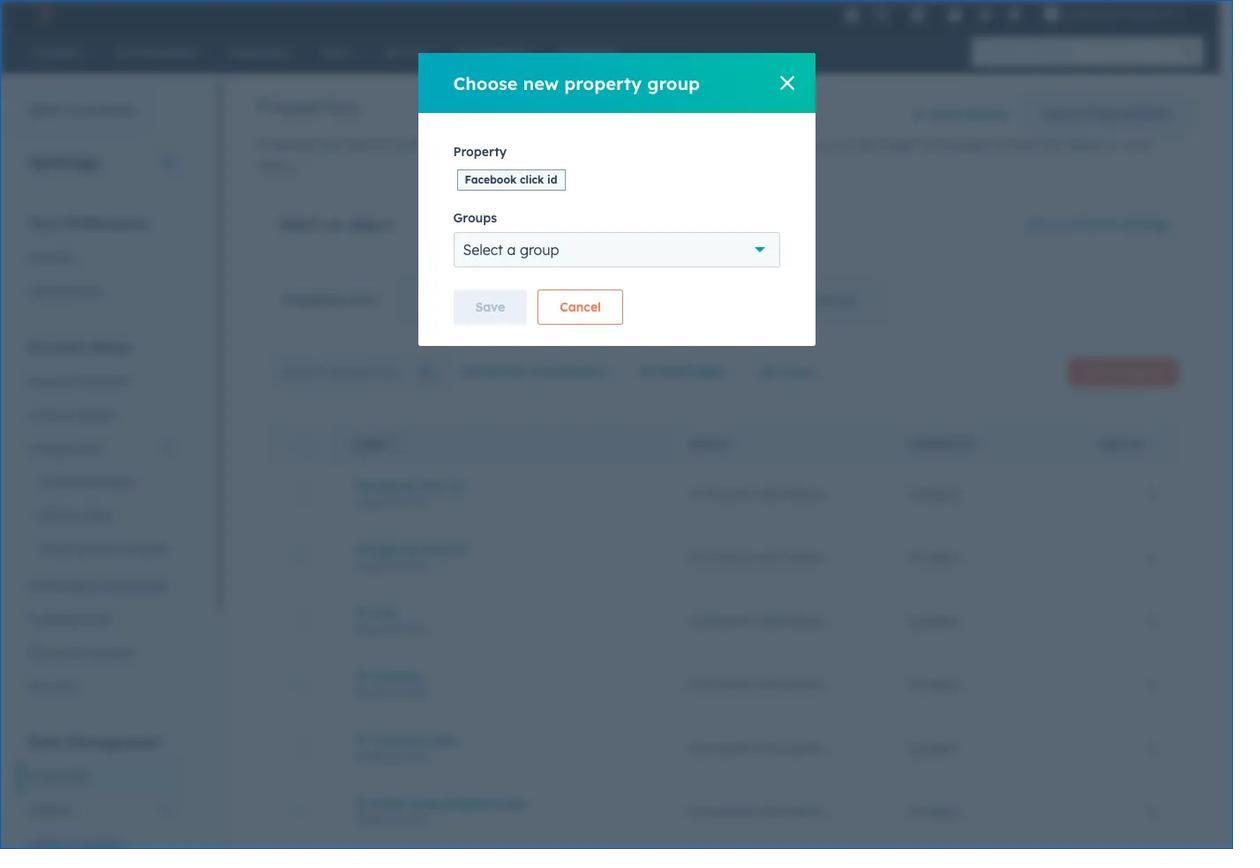 Task type: describe. For each thing, give the bounding box(es) containing it.
conversion for google ad click id
[[689, 550, 754, 566]]

and
[[430, 137, 453, 153]]

marketplace downloads link
[[18, 570, 185, 603]]

archived
[[723, 292, 773, 308]]

line inside the ip city single-line text
[[389, 622, 406, 635]]

hubspot image
[[32, 4, 53, 25]]

tracking
[[28, 612, 78, 628]]

click for facebook click id single-line text
[[419, 478, 447, 494]]

country for single-
[[373, 669, 423, 685]]

all users
[[760, 365, 812, 381]]

hubspot for ip city
[[908, 613, 960, 629]]

contact
[[836, 137, 880, 153]]

text inside ip country code single-line text
[[409, 749, 428, 762]]

service
[[75, 541, 118, 557]]

account for account setup
[[28, 338, 85, 356]]

close image
[[780, 76, 794, 90]]

ip for ip state code/region code
[[355, 796, 369, 812]]

a inside popup button
[[507, 241, 516, 259]]

conversion information for ip city
[[689, 613, 825, 629]]

0 for ip state code/region code
[[1148, 804, 1156, 820]]

calling icon image
[[874, 7, 890, 23]]

export all properties button
[[1022, 96, 1192, 132]]

used in button
[[1072, 423, 1178, 462]]

private apps
[[39, 508, 113, 524]]

properties up are
[[257, 94, 359, 120]]

click inside "google ad click id single-line text"
[[422, 542, 451, 558]]

connected apps
[[39, 474, 135, 490]]

ip country button
[[355, 669, 647, 685]]

in
[[1130, 438, 1144, 451]]

private
[[39, 508, 80, 524]]

notifications
[[28, 283, 104, 299]]

select a group
[[463, 241, 559, 259]]

users & teams link
[[18, 398, 185, 432]]

collect
[[389, 137, 427, 153]]

settings
[[28, 151, 100, 173]]

property for create property
[[1120, 366, 1163, 379]]

conversion information for ip state code/region code
[[689, 804, 825, 820]]

name inside properties are used to collect and store information about your records in hubspot. for example, a contact might have properties like first name or lead status.
[[1068, 137, 1103, 153]]

conversion information for facebook click id
[[689, 486, 825, 502]]

single- inside the ip city single-line text
[[355, 622, 389, 635]]

users
[[779, 365, 812, 381]]

go to contacts settings button
[[1027, 216, 1170, 232]]

first
[[1039, 137, 1064, 153]]

press to sort. image for group
[[733, 437, 739, 449]]

line inside facebook click id single-line text
[[389, 495, 406, 508]]

id for facebook click id
[[548, 173, 558, 186]]

create property button
[[1069, 359, 1178, 387]]

properties inside button
[[1107, 106, 1170, 122]]

group inside popup button
[[520, 241, 559, 259]]

state
[[373, 796, 406, 812]]

contact properties
[[448, 215, 573, 233]]

back
[[29, 102, 60, 118]]

single- inside facebook click id single-line text
[[355, 495, 389, 508]]

conversion for facebook click id
[[689, 486, 754, 502]]

marketplace
[[28, 578, 101, 594]]

information for google ad click id
[[757, 550, 825, 566]]

ip for ip city
[[355, 605, 369, 621]]

all field types button
[[629, 354, 749, 389]]

facebook for facebook click id
[[465, 173, 517, 186]]

back to contacts link
[[0, 94, 146, 129]]

(0)
[[840, 292, 856, 308]]

account defaults
[[28, 374, 128, 389]]

apps for connected apps
[[105, 474, 135, 490]]

data for data quality
[[931, 106, 962, 122]]

hubspot for ip country code
[[908, 740, 960, 756]]

contact
[[448, 215, 501, 233]]

field
[[660, 364, 687, 380]]

tracking code
[[28, 612, 111, 628]]

export
[[1044, 106, 1085, 122]]

integrations button
[[18, 432, 185, 465]]

settings
[[1121, 216, 1170, 232]]

quality
[[965, 106, 1011, 122]]

might
[[884, 137, 918, 153]]

group
[[689, 438, 728, 451]]

to inside properties are used to collect and store information about your records in hubspot. for example, a contact might have properties like first name or lead status.
[[374, 137, 386, 153]]

connected apps link
[[18, 465, 185, 499]]

0 for facebook click id
[[1148, 486, 1156, 502]]

export all properties
[[1044, 106, 1170, 122]]

id inside "google ad click id single-line text"
[[454, 542, 466, 558]]

contacts
[[80, 102, 135, 118]]

Search search field
[[271, 354, 448, 389]]

go
[[1027, 216, 1044, 232]]

choose new property group dialog
[[418, 53, 815, 346]]

click for facebook click id
[[520, 173, 544, 186]]

facebook click id
[[465, 173, 558, 186]]

properties inside properties (171) "link"
[[283, 292, 345, 308]]

google ad click id single-line text
[[355, 542, 466, 572]]

properties inside properties are used to collect and store information about your records in hubspot. for example, a contact might have properties like first name or lead status.
[[953, 137, 1012, 153]]

your preferences element
[[18, 214, 185, 308]]

conditional property logic link
[[403, 279, 605, 321]]

marketplaces button
[[900, 0, 937, 28]]

about
[[560, 137, 595, 153]]

search image
[[1183, 46, 1196, 58]]

downloads
[[104, 578, 169, 594]]

save button
[[453, 290, 527, 325]]

hubspot.
[[688, 137, 743, 153]]

groups
[[453, 210, 497, 226]]

conditional property logic
[[428, 292, 580, 308]]

apoptosis studios 2 menu
[[839, 0, 1199, 28]]

select for select a group
[[463, 241, 503, 259]]

apoptosis
[[1064, 7, 1118, 21]]

email service provider link
[[18, 532, 185, 566]]

properties (171)
[[283, 292, 378, 308]]

or
[[1107, 137, 1119, 153]]

0 for ip city
[[1148, 613, 1156, 629]]

property for conditional property logic
[[498, 292, 549, 308]]

contact properties button
[[438, 207, 661, 242]]

press to sort. element for group
[[733, 437, 739, 452]]

preferences
[[65, 215, 148, 232]]

choose new property group
[[453, 72, 700, 94]]

hubspot for google ad click id
[[908, 550, 960, 566]]

account defaults link
[[18, 365, 185, 398]]

ascending sort. press to sort descending. element
[[392, 437, 398, 452]]

go to contacts settings
[[1027, 216, 1170, 232]]

ip country code single-line text
[[355, 732, 458, 762]]

all field types
[[641, 364, 725, 380]]

ip country code button
[[355, 732, 647, 748]]

example,
[[769, 137, 821, 153]]

city
[[373, 605, 398, 621]]

& for users
[[64, 407, 73, 423]]

data quality
[[931, 106, 1011, 122]]

marketplaces image
[[911, 8, 927, 24]]

archived properties (0) link
[[697, 279, 881, 321]]

hubspot for facebook click id
[[908, 486, 960, 502]]

code inside account setup element
[[81, 612, 111, 628]]

property
[[453, 144, 507, 160]]

0 for ip country code
[[1148, 740, 1156, 756]]

google ad click id button
[[355, 542, 647, 558]]

tara schultz image
[[1044, 6, 1060, 22]]

properties inside archived properties (0) link
[[777, 292, 836, 308]]

country for code
[[373, 732, 423, 748]]

cancel button
[[538, 290, 623, 325]]

conversion for ip country
[[689, 677, 754, 693]]

conversion information for ip country code
[[689, 740, 825, 756]]

information for facebook click id
[[757, 486, 825, 502]]

information for ip country code
[[757, 740, 825, 756]]

back to contacts
[[29, 102, 135, 118]]

text inside ip country single-line text
[[409, 686, 428, 699]]

store
[[456, 137, 485, 153]]

to for go
[[1048, 216, 1061, 232]]



Task type: locate. For each thing, give the bounding box(es) containing it.
objects
[[28, 803, 73, 819]]

1 vertical spatial a
[[507, 241, 516, 259]]

group down contact properties
[[520, 241, 559, 259]]

1 horizontal spatial data
[[931, 106, 962, 122]]

press to sort. image for used in
[[1149, 437, 1156, 449]]

studios
[[1121, 7, 1161, 21]]

& for privacy
[[74, 645, 83, 661]]

text
[[409, 495, 428, 508], [409, 559, 428, 572], [409, 622, 428, 635], [409, 686, 428, 699], [409, 749, 428, 762], [409, 813, 428, 826]]

2 vertical spatial click
[[422, 542, 451, 558]]

tab panel
[[257, 321, 1192, 849]]

text up ad
[[409, 495, 428, 508]]

hubspot for ip country
[[908, 677, 960, 693]]

code up the code/region
[[426, 732, 458, 748]]

3 text from the top
[[409, 622, 428, 635]]

data inside "button"
[[931, 106, 962, 122]]

2 country from the top
[[373, 732, 423, 748]]

property right the "new"
[[564, 72, 642, 94]]

click
[[520, 173, 544, 186], [419, 478, 447, 494], [422, 542, 451, 558]]

conversion inside popup button
[[459, 364, 528, 380]]

lead
[[1122, 137, 1151, 153]]

press to sort. element inside group button
[[733, 437, 739, 452]]

id up contact properties popup button
[[548, 173, 558, 186]]

line inside ip country single-line text
[[389, 686, 406, 699]]

conversion information for google ad click id
[[689, 550, 825, 566]]

1 horizontal spatial facebook
[[465, 173, 517, 186]]

code inside ip state code/region code single-line text
[[495, 796, 527, 812]]

(171)
[[349, 292, 378, 308]]

country inside ip country code single-line text
[[373, 732, 423, 748]]

select down contact
[[463, 241, 503, 259]]

& right users
[[64, 407, 73, 423]]

0 horizontal spatial code
[[81, 612, 111, 628]]

text inside the ip city single-line text
[[409, 622, 428, 635]]

apps up service
[[83, 508, 113, 524]]

code down marketplace downloads on the left bottom
[[81, 612, 111, 628]]

data up have on the top right of the page
[[931, 106, 962, 122]]

facebook click id single-line text
[[355, 478, 463, 508]]

1 horizontal spatial press to sort. image
[[1149, 437, 1156, 449]]

contacts
[[1065, 216, 1118, 232]]

line inside "google ad click id single-line text"
[[389, 559, 406, 572]]

0 vertical spatial properties
[[1107, 106, 1170, 122]]

to for back
[[64, 102, 76, 118]]

0 vertical spatial code
[[81, 612, 111, 628]]

1 vertical spatial code
[[426, 732, 458, 748]]

& inside users & teams link
[[64, 407, 73, 423]]

single- up the state
[[355, 749, 389, 762]]

press to sort. element
[[733, 437, 739, 452], [1149, 437, 1156, 452]]

property left logic
[[498, 292, 549, 308]]

conversion information button
[[448, 354, 629, 389]]

1 single- from the top
[[355, 495, 389, 508]]

single-
[[355, 495, 389, 508], [355, 559, 389, 572], [355, 622, 389, 635], [355, 686, 389, 699], [355, 749, 389, 762], [355, 813, 389, 826]]

single- inside ip state code/region code single-line text
[[355, 813, 389, 826]]

all
[[1089, 106, 1104, 122]]

1 0 from the top
[[1148, 486, 1156, 502]]

line inside ip country code single-line text
[[389, 749, 406, 762]]

click inside choose new property group dialog
[[520, 173, 544, 186]]

properties left (0)
[[777, 292, 836, 308]]

1 horizontal spatial group
[[647, 72, 700, 94]]

0 vertical spatial &
[[64, 407, 73, 423]]

5 text from the top
[[409, 749, 428, 762]]

choose
[[453, 72, 518, 94]]

text up ip country code single-line text
[[409, 686, 428, 699]]

all left field
[[641, 364, 656, 380]]

2 horizontal spatial properties
[[1107, 106, 1170, 122]]

1 vertical spatial property
[[498, 292, 549, 308]]

email
[[39, 541, 71, 557]]

0 horizontal spatial all
[[641, 364, 656, 380]]

1 vertical spatial data
[[28, 734, 63, 751]]

hubspot link
[[21, 4, 66, 25]]

data for data management
[[28, 734, 63, 751]]

press to sort. image right in
[[1149, 437, 1156, 449]]

single- down google at the left bottom of the page
[[355, 559, 389, 572]]

press to sort. image
[[733, 437, 739, 449], [1149, 437, 1156, 449]]

1 vertical spatial group
[[520, 241, 559, 259]]

ip city button
[[355, 605, 647, 621]]

2 vertical spatial to
[[1048, 216, 1061, 232]]

press to sort. image inside used in button
[[1149, 437, 1156, 449]]

facebook click id button
[[355, 478, 647, 494]]

3 0 from the top
[[1148, 613, 1156, 629]]

1 horizontal spatial select
[[463, 241, 503, 259]]

4 0 from the top
[[1148, 677, 1156, 693]]

properties up select a group
[[505, 215, 573, 233]]

all left users
[[760, 365, 776, 381]]

0 vertical spatial id
[[548, 173, 558, 186]]

1 horizontal spatial &
[[74, 645, 83, 661]]

single- up ip country code single-line text
[[355, 686, 389, 699]]

1 vertical spatial name
[[355, 438, 386, 451]]

ip inside ip country single-line text
[[355, 669, 369, 685]]

id inside choose new property group dialog
[[548, 173, 558, 186]]

1 press to sort. element from the left
[[733, 437, 739, 452]]

1 vertical spatial account
[[28, 374, 76, 389]]

management
[[67, 734, 160, 751]]

account setup
[[28, 338, 131, 356]]

1 horizontal spatial property
[[564, 72, 642, 94]]

your
[[28, 215, 61, 232]]

conversion for ip country code
[[689, 740, 754, 756]]

line up ad
[[389, 495, 406, 508]]

to inside the back to contacts link
[[64, 102, 76, 118]]

private apps link
[[18, 499, 185, 532]]

a down contact properties
[[507, 241, 516, 259]]

id inside facebook click id single-line text
[[451, 478, 463, 494]]

5 hubspot from the top
[[908, 740, 960, 756]]

2 text from the top
[[409, 559, 428, 572]]

2 0 from the top
[[1148, 550, 1156, 566]]

data quality button
[[895, 96, 1012, 132]]

0 vertical spatial property
[[564, 72, 642, 94]]

information inside properties are used to collect and store information about your records in hubspot. for example, a contact might have properties like first name or lead status.
[[489, 137, 557, 153]]

1 vertical spatial country
[[373, 732, 423, 748]]

1 horizontal spatial to
[[374, 137, 386, 153]]

name left "or"
[[1068, 137, 1103, 153]]

properties
[[1107, 106, 1170, 122], [953, 137, 1012, 153], [505, 215, 573, 233]]

connected
[[39, 474, 102, 490]]

0 horizontal spatial select
[[279, 215, 322, 233]]

all
[[641, 364, 656, 380], [760, 365, 776, 381]]

search button
[[1174, 37, 1204, 67]]

0 vertical spatial account
[[28, 338, 85, 356]]

0 for google ad click id
[[1148, 550, 1156, 566]]

0 vertical spatial group
[[647, 72, 700, 94]]

account for account defaults
[[28, 374, 76, 389]]

conversion
[[459, 364, 528, 380], [689, 486, 754, 502], [689, 550, 754, 566], [689, 613, 754, 629], [689, 677, 754, 693], [689, 740, 754, 756], [689, 804, 754, 820]]

1 horizontal spatial a
[[825, 137, 832, 153]]

facebook inside facebook click id single-line text
[[355, 478, 415, 494]]

property inside button
[[1120, 366, 1163, 379]]

text inside ip state code/region code single-line text
[[409, 813, 428, 826]]

0 vertical spatial select
[[279, 215, 322, 233]]

line inside ip state code/region code single-line text
[[389, 813, 406, 826]]

& inside privacy & consent link
[[74, 645, 83, 661]]

ip inside ip state code/region code single-line text
[[355, 796, 369, 812]]

facebook down "ascending sort. press to sort descending." element on the bottom left of page
[[355, 478, 415, 494]]

ip state code/region code button
[[355, 796, 647, 812]]

name inside button
[[355, 438, 386, 451]]

single- down the city
[[355, 622, 389, 635]]

2 vertical spatial properties
[[505, 215, 573, 233]]

archived properties (0)
[[723, 292, 856, 308]]

line down ad
[[389, 559, 406, 572]]

code inside ip country code single-line text
[[426, 732, 458, 748]]

2 press to sort. image from the left
[[1149, 437, 1156, 449]]

country down ip country single-line text
[[373, 732, 423, 748]]

properties left (171)
[[283, 292, 345, 308]]

2 horizontal spatial code
[[495, 796, 527, 812]]

5 line from the top
[[389, 749, 406, 762]]

3 hubspot from the top
[[908, 613, 960, 629]]

0 horizontal spatial name
[[355, 438, 386, 451]]

facebook down property
[[465, 173, 517, 186]]

conditional
[[428, 292, 495, 308]]

1 vertical spatial &
[[74, 645, 83, 661]]

2 hubspot from the top
[[908, 550, 960, 566]]

0 vertical spatial to
[[64, 102, 76, 118]]

id
[[548, 173, 558, 186], [451, 478, 463, 494], [454, 542, 466, 558]]

used
[[343, 137, 370, 153]]

0 vertical spatial click
[[520, 173, 544, 186]]

text up the code/region
[[409, 749, 428, 762]]

line up the state
[[389, 749, 406, 762]]

account up the account defaults
[[28, 338, 85, 356]]

&
[[64, 407, 73, 423], [74, 645, 83, 661]]

properties (171) link
[[258, 279, 403, 321]]

1 vertical spatial select
[[463, 241, 503, 259]]

0 horizontal spatial &
[[64, 407, 73, 423]]

users
[[28, 407, 61, 423]]

line down the city
[[389, 622, 406, 635]]

6 hubspot from the top
[[908, 804, 960, 820]]

2 press to sort. element from the left
[[1149, 437, 1156, 452]]

object:
[[348, 215, 396, 233]]

1 vertical spatial facebook
[[355, 478, 415, 494]]

tab list containing properties (171)
[[257, 278, 882, 322]]

tab list
[[257, 278, 882, 322]]

4 text from the top
[[409, 686, 428, 699]]

ip city single-line text
[[355, 605, 428, 635]]

0 horizontal spatial press to sort. image
[[733, 437, 739, 449]]

created by button
[[887, 423, 1072, 462]]

properties inside popup button
[[505, 215, 573, 233]]

0 vertical spatial country
[[373, 669, 423, 685]]

properties down quality on the top
[[953, 137, 1012, 153]]

account up users
[[28, 374, 76, 389]]

account setup element
[[18, 337, 185, 704]]

1 horizontal spatial code
[[426, 732, 458, 748]]

text up ip country single-line text
[[409, 622, 428, 635]]

single- inside ip country code single-line text
[[355, 749, 389, 762]]

select an object:
[[279, 215, 396, 233]]

security
[[28, 679, 76, 695]]

1 hubspot from the top
[[908, 486, 960, 502]]

text down ad
[[409, 559, 428, 572]]

0 vertical spatial facebook
[[465, 173, 517, 186]]

single- up google at the left bottom of the page
[[355, 495, 389, 508]]

privacy
[[28, 645, 71, 661]]

press to sort. element for used in
[[1149, 437, 1156, 452]]

calling icon button
[[867, 3, 897, 26]]

properties inside properties are used to collect and store information about your records in hubspot. for example, a contact might have properties like first name or lead status.
[[257, 137, 317, 153]]

to right used at the left
[[374, 137, 386, 153]]

conversion information inside popup button
[[459, 364, 605, 380]]

name left "ascending sort. press to sort descending." element on the bottom left of page
[[355, 438, 386, 451]]

security link
[[18, 670, 185, 704]]

property right "create"
[[1120, 366, 1163, 379]]

1 account from the top
[[28, 338, 85, 356]]

select for select an object:
[[279, 215, 322, 233]]

data down security
[[28, 734, 63, 751]]

ip country single-line text
[[355, 669, 428, 699]]

your preferences
[[28, 215, 148, 232]]

group up in
[[647, 72, 700, 94]]

ip for ip country
[[355, 669, 369, 685]]

2 line from the top
[[389, 559, 406, 572]]

1 vertical spatial properties
[[953, 137, 1012, 153]]

& right privacy
[[74, 645, 83, 661]]

conversion for ip city
[[689, 613, 754, 629]]

an
[[326, 215, 344, 233]]

5 0 from the top
[[1148, 740, 1156, 756]]

1 line from the top
[[389, 495, 406, 508]]

information for ip state code/region code
[[757, 804, 825, 820]]

properties are used to collect and store information about your records in hubspot. for example, a contact might have properties like first name or lead status.
[[257, 137, 1151, 174]]

1 vertical spatial id
[[451, 478, 463, 494]]

1 horizontal spatial press to sort. element
[[1149, 437, 1156, 452]]

integrations
[[28, 441, 100, 457]]

data management
[[28, 734, 160, 751]]

select inside popup button
[[463, 241, 503, 259]]

press to sort. image inside group button
[[733, 437, 739, 449]]

properties up objects
[[28, 769, 88, 785]]

facebook inside choose new property group dialog
[[465, 173, 517, 186]]

select left the an
[[279, 215, 322, 233]]

property inside dialog
[[564, 72, 642, 94]]

settings image
[[977, 8, 993, 23]]

information for ip city
[[757, 613, 825, 629]]

1 press to sort. image from the left
[[733, 437, 739, 449]]

conversion for ip state code/region code
[[689, 804, 754, 820]]

2
[[1165, 7, 1171, 21]]

apps down integrations button
[[105, 474, 135, 490]]

ascending sort. press to sort descending. image
[[392, 437, 398, 449]]

used in
[[1098, 438, 1144, 451]]

0 horizontal spatial group
[[520, 241, 559, 259]]

1 horizontal spatial name
[[1068, 137, 1103, 153]]

text inside facebook click id single-line text
[[409, 495, 428, 508]]

create property
[[1084, 366, 1163, 379]]

data management element
[[18, 733, 185, 849]]

ip left the city
[[355, 605, 369, 621]]

information inside popup button
[[532, 364, 605, 380]]

all for all users
[[760, 365, 776, 381]]

2 vertical spatial code
[[495, 796, 527, 812]]

information
[[489, 137, 557, 153], [532, 364, 605, 380], [757, 486, 825, 502], [757, 550, 825, 566], [757, 613, 825, 629], [757, 677, 825, 693], [757, 740, 825, 756], [757, 804, 825, 820]]

country inside ip country single-line text
[[373, 669, 423, 685]]

0 vertical spatial name
[[1068, 137, 1103, 153]]

ip down ip country single-line text
[[355, 732, 369, 748]]

2 single- from the top
[[355, 559, 389, 572]]

properties inside data management element
[[28, 769, 88, 785]]

ip left the state
[[355, 796, 369, 812]]

1 vertical spatial apps
[[83, 508, 113, 524]]

0 horizontal spatial properties
[[505, 215, 573, 233]]

notifications image
[[1007, 8, 1023, 24]]

apoptosis studios 2 button
[[1034, 0, 1197, 28]]

records
[[628, 137, 671, 153]]

1 vertical spatial to
[[374, 137, 386, 153]]

help image
[[948, 8, 964, 24]]

have
[[921, 137, 949, 153]]

ip inside the ip city single-line text
[[355, 605, 369, 621]]

line up ip country code single-line text
[[389, 686, 406, 699]]

press to sort. element right the group
[[733, 437, 739, 452]]

id for facebook click id single-line text
[[451, 478, 463, 494]]

4 hubspot from the top
[[908, 677, 960, 693]]

properties up status.
[[257, 137, 317, 153]]

0 horizontal spatial a
[[507, 241, 516, 259]]

2 horizontal spatial to
[[1048, 216, 1061, 232]]

single- down the state
[[355, 813, 389, 826]]

0 horizontal spatial press to sort. element
[[733, 437, 739, 452]]

0 horizontal spatial property
[[498, 292, 549, 308]]

ip down the ip city single-line text
[[355, 669, 369, 685]]

4 line from the top
[[389, 686, 406, 699]]

apps
[[105, 474, 135, 490], [83, 508, 113, 524]]

click inside facebook click id single-line text
[[419, 478, 447, 494]]

email service provider
[[39, 541, 170, 557]]

6 line from the top
[[389, 813, 406, 826]]

0 horizontal spatial data
[[28, 734, 63, 751]]

for
[[746, 137, 765, 153]]

text down the code/region
[[409, 813, 428, 826]]

1 ip from the top
[[355, 605, 369, 621]]

conversion information for ip country
[[689, 677, 825, 693]]

users & teams
[[28, 407, 114, 423]]

text inside "google ad click id single-line text"
[[409, 559, 428, 572]]

Search HubSpot search field
[[972, 37, 1189, 67]]

6 single- from the top
[[355, 813, 389, 826]]

marketplace downloads
[[28, 578, 169, 594]]

single- inside "google ad click id single-line text"
[[355, 559, 389, 572]]

line down the state
[[389, 813, 406, 826]]

0 horizontal spatial facebook
[[355, 478, 415, 494]]

logic
[[552, 292, 580, 308]]

to right go
[[1048, 216, 1061, 232]]

types
[[691, 364, 725, 380]]

press to sort. element inside used in button
[[1149, 437, 1156, 452]]

6 text from the top
[[409, 813, 428, 826]]

0 horizontal spatial to
[[64, 102, 76, 118]]

0 vertical spatial data
[[931, 106, 962, 122]]

2 horizontal spatial property
[[1120, 366, 1163, 379]]

to right back
[[64, 102, 76, 118]]

press to sort. element right in
[[1149, 437, 1156, 452]]

a left contact
[[825, 137, 832, 153]]

2 vertical spatial property
[[1120, 366, 1163, 379]]

code right the code/region
[[495, 796, 527, 812]]

privacy & consent link
[[18, 637, 185, 670]]

5 single- from the top
[[355, 749, 389, 762]]

upgrade link
[[841, 5, 863, 23]]

a inside properties are used to collect and store information about your records in hubspot. for example, a contact might have properties like first name or lead status.
[[825, 137, 832, 153]]

properties link
[[18, 760, 185, 794]]

1 horizontal spatial properties
[[953, 137, 1012, 153]]

4 ip from the top
[[355, 796, 369, 812]]

upgrade image
[[844, 8, 860, 23]]

press to sort. image right the group
[[733, 437, 739, 449]]

6 0 from the top
[[1148, 804, 1156, 820]]

apps for private apps
[[83, 508, 113, 524]]

ip inside ip country code single-line text
[[355, 732, 369, 748]]

4 single- from the top
[[355, 686, 389, 699]]

to
[[64, 102, 76, 118], [374, 137, 386, 153], [1048, 216, 1061, 232]]

create
[[1084, 366, 1117, 379]]

0 for ip country
[[1148, 677, 1156, 693]]

2 vertical spatial id
[[454, 542, 466, 558]]

all for all field types
[[641, 364, 656, 380]]

0 vertical spatial apps
[[105, 474, 135, 490]]

apoptosis studios 2
[[1064, 7, 1171, 21]]

1 country from the top
[[373, 669, 423, 685]]

hubspot for ip state code/region code
[[908, 804, 960, 820]]

3 line from the top
[[389, 622, 406, 635]]

facebook for facebook click id single-line text
[[355, 478, 415, 494]]

country down the ip city single-line text
[[373, 669, 423, 685]]

id down name button
[[451, 478, 463, 494]]

information for ip country
[[757, 677, 825, 693]]

2 ip from the top
[[355, 669, 369, 685]]

1 horizontal spatial all
[[760, 365, 776, 381]]

3 ip from the top
[[355, 732, 369, 748]]

ip for ip country code
[[355, 732, 369, 748]]

properties up the lead
[[1107, 106, 1170, 122]]

tab panel containing conversion information
[[257, 321, 1192, 849]]

name
[[1068, 137, 1103, 153], [355, 438, 386, 451]]

id right ad
[[454, 542, 466, 558]]

0 vertical spatial a
[[825, 137, 832, 153]]

1 text from the top
[[409, 495, 428, 508]]

single- inside ip country single-line text
[[355, 686, 389, 699]]

3 single- from the top
[[355, 622, 389, 635]]

1 vertical spatial click
[[419, 478, 447, 494]]

2 account from the top
[[28, 374, 76, 389]]



Task type: vqa. For each thing, say whether or not it's contained in the screenshot.
IP
yes



